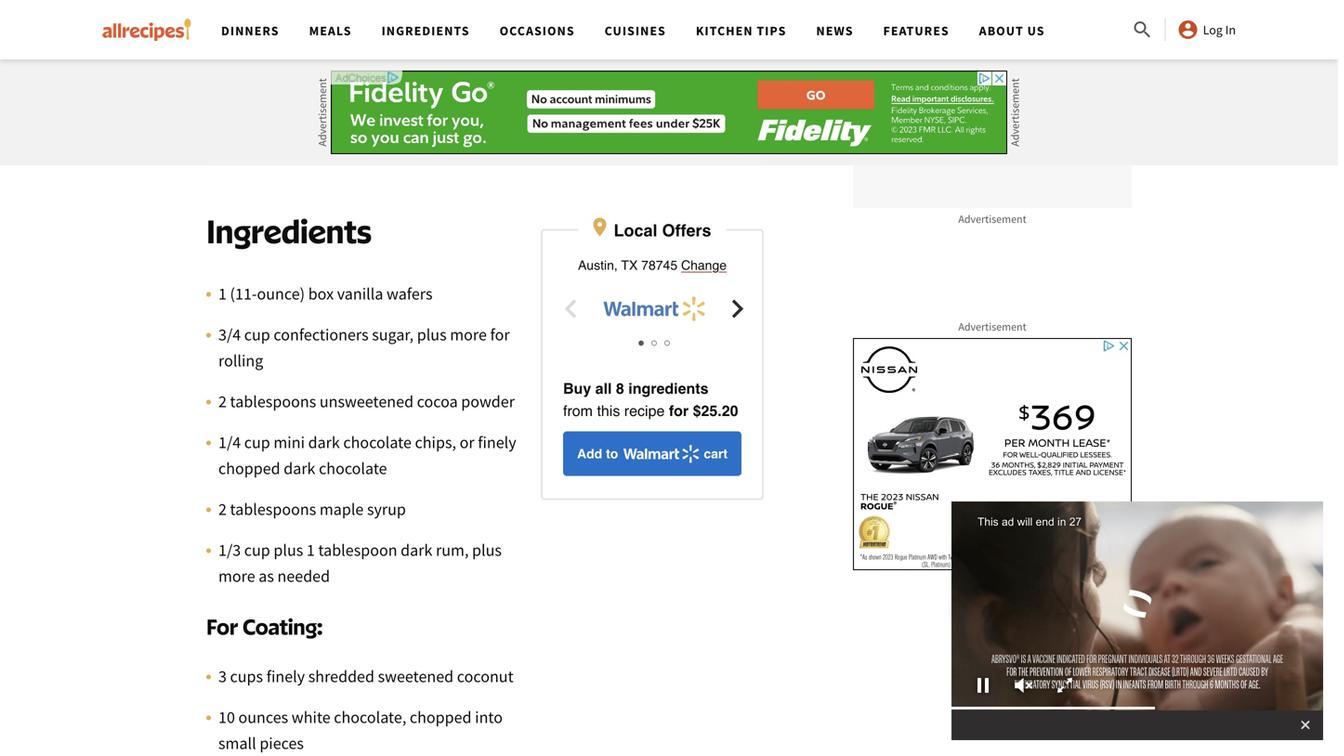 Task type: describe. For each thing, give the bounding box(es) containing it.
banner containing log in
[[0, 0, 1338, 755]]

meals
[[309, 22, 352, 39]]

2 tablespoons unsweetened cocoa powder
[[218, 391, 515, 412]]

mini
[[274, 432, 305, 453]]

for
[[206, 613, 238, 640]]

tx
[[621, 258, 638, 273]]

offers
[[662, 221, 711, 240]]

ingredients inside navigation
[[382, 22, 470, 39]]

kitchen tips
[[696, 22, 786, 39]]

coating:
[[243, 613, 323, 640]]

search image
[[1131, 19, 1154, 41]]

1/3
[[218, 540, 241, 561]]

buy
[[563, 380, 591, 397]]

3
[[218, 666, 227, 687]]

1 vertical spatial chocolate
[[319, 458, 387, 479]]

about us link
[[979, 22, 1045, 39]]

log in link
[[1177, 19, 1236, 41]]

from
[[563, 403, 593, 420]]

coconut
[[457, 666, 514, 687]]

1/4
[[218, 432, 241, 453]]

ingredients link
[[382, 22, 470, 39]]

recipe
[[624, 403, 665, 420]]

dinners link
[[221, 22, 279, 39]]

0 horizontal spatial finely
[[266, 666, 305, 687]]

box
[[308, 284, 334, 305]]

$25.20
[[693, 403, 738, 420]]

chocolate,
[[334, 707, 406, 728]]

dark chocolate chips, or finely chopped dark chocolate
[[218, 432, 516, 479]]

pieces
[[260, 733, 304, 754]]

syrup
[[367, 499, 406, 520]]

finely inside dark chocolate chips, or finely chopped dark chocolate
[[478, 432, 516, 453]]

for coating:
[[206, 613, 323, 640]]

navigation inside 'banner'
[[206, 0, 1131, 59]]

into
[[475, 707, 503, 728]]

10
[[218, 707, 235, 728]]

all
[[595, 380, 612, 397]]

0 vertical spatial walmart logo image
[[589, 291, 719, 328]]

powder
[[461, 391, 515, 412]]

log in
[[1203, 21, 1236, 38]]

features link
[[883, 22, 949, 39]]

78745
[[641, 258, 677, 273]]

2 for 2 tablespoons maple syrup
[[218, 499, 227, 520]]

buy all 8 ingredients from this recipe for $25.20
[[563, 380, 738, 420]]

more inside confectioners sugar, plus more for rolling
[[450, 325, 487, 345]]

cups
[[230, 666, 263, 687]]

3/4
[[218, 325, 241, 345]]

in
[[1225, 21, 1236, 38]]

chopped inside dark chocolate chips, or finely chopped dark chocolate
[[218, 458, 280, 479]]

for inside buy all 8 ingredients from this recipe for $25.20
[[669, 403, 689, 420]]

yield: 24 rum snowballs
[[407, 23, 529, 69]]

as
[[259, 566, 274, 587]]

rum, plus more as needed
[[218, 540, 502, 587]]

0 vertical spatial chocolate
[[343, 432, 412, 453]]

ounces
[[238, 707, 288, 728]]

rolling
[[218, 351, 263, 371]]

more inside rum, plus more as needed
[[218, 566, 255, 587]]

add to
[[577, 447, 618, 462]]

(11-
[[230, 284, 257, 305]]

needed
[[277, 566, 330, 587]]

white chocolate, chopped into small pieces
[[218, 707, 503, 754]]

2 for 2 tablespoons unsweetened cocoa powder
[[218, 391, 227, 412]]

nutrition
[[283, 122, 340, 141]]

maple
[[319, 499, 364, 520]]

2 vertical spatial dark
[[401, 540, 432, 561]]

about
[[979, 22, 1024, 39]]

kitchen
[[696, 22, 753, 39]]

news
[[816, 22, 853, 39]]

1 (11-ounce) box vanilla wafers
[[218, 284, 433, 305]]

tablespoons for maple syrup
[[230, 499, 316, 520]]

24 for yield: 24 rum snowballs
[[407, 49, 424, 69]]

occasions link
[[500, 22, 575, 39]]

to for add
[[606, 447, 618, 462]]

tablespoon
[[318, 540, 397, 561]]

3/4 cup
[[218, 325, 270, 345]]

for inside confectioners sugar, plus more for rolling
[[490, 325, 510, 345]]

plus for more
[[417, 325, 447, 345]]

cuisines link
[[605, 22, 666, 39]]

local offers
[[614, 221, 711, 240]]

confectioners
[[274, 325, 369, 345]]

austin,
[[578, 258, 618, 273]]

local
[[614, 221, 657, 240]]

1 vertical spatial walmart logo image
[[622, 440, 700, 468]]

wafers
[[387, 284, 433, 305]]

0 horizontal spatial 1
[[218, 284, 227, 305]]

vanilla
[[337, 284, 383, 305]]

add
[[577, 447, 602, 462]]

unmute button group
[[1004, 672, 1044, 700]]

sweetened
[[378, 666, 454, 687]]

tips
[[757, 22, 786, 39]]

ounce)
[[257, 284, 305, 305]]

yield:
[[407, 23, 448, 43]]

ingredients
[[628, 380, 708, 397]]



Task type: locate. For each thing, give the bounding box(es) containing it.
confectioners sugar, plus more for rolling
[[218, 325, 510, 371]]

2 tablespoons from the top
[[230, 499, 316, 520]]

chocolate up 'maple'
[[319, 458, 387, 479]]

1 vertical spatial 2
[[218, 499, 227, 520]]

1 horizontal spatial more
[[450, 325, 487, 345]]

1 cup from the top
[[244, 325, 270, 345]]

0 vertical spatial more
[[450, 325, 487, 345]]

0 horizontal spatial chopped
[[218, 458, 280, 479]]

cup right 3/4
[[244, 325, 270, 345]]

1 vertical spatial for
[[669, 403, 689, 420]]

austin, tx 78745 change
[[578, 258, 727, 273]]

0 horizontal spatial for
[[490, 325, 510, 345]]

ingredients up ounce)
[[206, 211, 372, 251]]

24
[[229, 49, 245, 69], [407, 49, 424, 69]]

for
[[490, 325, 510, 345], [669, 403, 689, 420]]

24 inside servings: 24
[[229, 49, 245, 69]]

plus inside confectioners sugar, plus more for rolling
[[417, 325, 447, 345]]

0 vertical spatial chopped
[[218, 458, 280, 479]]

0 vertical spatial 1
[[218, 284, 227, 305]]

1 vertical spatial to
[[606, 447, 618, 462]]

for down ingredients
[[669, 403, 689, 420]]

1 vertical spatial tablespoons
[[230, 499, 316, 520]]

dark down mini
[[284, 458, 315, 479]]

0 vertical spatial finely
[[478, 432, 516, 453]]

kitchen tips link
[[696, 22, 786, 39]]

cup for 3/4
[[244, 325, 270, 345]]

1 vertical spatial ingredients
[[206, 211, 372, 251]]

1 horizontal spatial plus
[[417, 325, 447, 345]]

servings:
[[229, 23, 298, 43]]

more
[[450, 325, 487, 345], [218, 566, 255, 587]]

2 up 1/3
[[218, 499, 227, 520]]

1 horizontal spatial to
[[606, 447, 618, 462]]

1 horizontal spatial 1
[[307, 540, 315, 561]]

2 tablespoons maple syrup
[[218, 499, 406, 520]]

0 vertical spatial ingredients
[[382, 22, 470, 39]]

chocolate
[[343, 432, 412, 453], [319, 458, 387, 479]]

1 horizontal spatial ingredients
[[382, 22, 470, 39]]

24 left "rum"
[[407, 49, 424, 69]]

10 ounces
[[218, 707, 288, 728]]

plus right rum, on the bottom left of page
[[472, 540, 502, 561]]

navigation containing dinners
[[206, 0, 1131, 59]]

0 vertical spatial 2
[[218, 391, 227, 412]]

1/4 cup mini
[[218, 432, 308, 453]]

ingredients up "rum"
[[382, 22, 470, 39]]

tablespoons up '1/4 cup mini'
[[230, 391, 316, 412]]

chopped
[[218, 458, 280, 479], [410, 707, 472, 728]]

1 horizontal spatial for
[[669, 403, 689, 420]]

1 horizontal spatial finely
[[478, 432, 516, 453]]

0 vertical spatial tablespoons
[[230, 391, 316, 412]]

plus right the sugar,
[[417, 325, 447, 345]]

small
[[218, 733, 256, 754]]

0 horizontal spatial ingredients
[[206, 211, 372, 251]]

cup up as
[[244, 540, 270, 561]]

0 vertical spatial to
[[267, 122, 280, 141]]

dark
[[308, 432, 340, 453], [284, 458, 315, 479], [401, 540, 432, 561]]

about us
[[979, 22, 1045, 39]]

1 2 from the top
[[218, 391, 227, 412]]

home image
[[102, 19, 191, 41]]

sugar,
[[372, 325, 414, 345]]

cup right 1/4
[[244, 432, 270, 453]]

snowballs
[[459, 49, 529, 69]]

3 cup from the top
[[244, 540, 270, 561]]

2 cup from the top
[[244, 432, 270, 453]]

1 horizontal spatial chopped
[[410, 707, 472, 728]]

account image
[[1177, 19, 1199, 41]]

chips,
[[415, 432, 456, 453]]

servings: 24
[[229, 23, 298, 69]]

occasions
[[500, 22, 575, 39]]

1 vertical spatial dark
[[284, 458, 315, 479]]

chocolate down 2 tablespoons unsweetened cocoa powder
[[343, 432, 412, 453]]

cup for 1/4
[[244, 432, 270, 453]]

1 vertical spatial finely
[[266, 666, 305, 687]]

rum,
[[436, 540, 469, 561]]

cuisines
[[605, 22, 666, 39]]

1/3 cup plus 1 tablespoon dark
[[218, 540, 436, 561]]

2 vertical spatial cup
[[244, 540, 270, 561]]

to
[[267, 122, 280, 141], [606, 447, 618, 462]]

cocoa
[[417, 391, 458, 412]]

24 inside yield: 24 rum snowballs
[[407, 49, 424, 69]]

1 horizontal spatial 24
[[407, 49, 424, 69]]

jump
[[229, 122, 264, 141]]

plus up 'needed'
[[274, 540, 303, 561]]

banner
[[0, 0, 1338, 755]]

1 left the "(11-"
[[218, 284, 227, 305]]

cart
[[704, 447, 728, 462]]

meals link
[[309, 22, 352, 39]]

features
[[883, 22, 949, 39]]

for up the "powder"
[[490, 325, 510, 345]]

1 up 'needed'
[[307, 540, 315, 561]]

walmart logo image down austin, tx 78745 change
[[589, 291, 719, 328]]

tablespoons up 1/3
[[230, 499, 316, 520]]

3 cups finely shredded sweetened coconut
[[218, 666, 514, 687]]

0 horizontal spatial to
[[267, 122, 280, 141]]

plus inside rum, plus more as needed
[[472, 540, 502, 561]]

unsweetened
[[319, 391, 414, 412]]

24 down dinners at the left top of the page
[[229, 49, 245, 69]]

to right "jump"
[[267, 122, 280, 141]]

1 24 from the left
[[229, 49, 245, 69]]

finely right cups
[[266, 666, 305, 687]]

0 vertical spatial for
[[490, 325, 510, 345]]

0 horizontal spatial 24
[[229, 49, 245, 69]]

chopped down sweetened
[[410, 707, 472, 728]]

navigation
[[206, 0, 1131, 59]]

finely right "or"
[[478, 432, 516, 453]]

cup
[[244, 325, 270, 345], [244, 432, 270, 453], [244, 540, 270, 561]]

advertisement region
[[853, 0, 1132, 208], [331, 71, 1007, 154], [853, 338, 1132, 571]]

white
[[292, 707, 331, 728]]

2 up 1/4
[[218, 391, 227, 412]]

walmart logo image
[[589, 291, 719, 328], [622, 440, 700, 468]]

walmart logo image down recipe
[[622, 440, 700, 468]]

rum
[[427, 49, 456, 69]]

change
[[681, 258, 727, 273]]

tablespoons
[[230, 391, 316, 412], [230, 499, 316, 520]]

0 vertical spatial cup
[[244, 325, 270, 345]]

0 horizontal spatial plus
[[274, 540, 303, 561]]

to right add
[[606, 447, 618, 462]]

1 tablespoons from the top
[[230, 391, 316, 412]]

jump to nutrition facts
[[229, 122, 375, 141]]

chopped inside white chocolate, chopped into small pieces
[[410, 707, 472, 728]]

or
[[460, 432, 474, 453]]

cup for 1/3
[[244, 540, 270, 561]]

1 vertical spatial more
[[218, 566, 255, 587]]

chopped down '1/4 cup mini'
[[218, 458, 280, 479]]

1 vertical spatial cup
[[244, 432, 270, 453]]

1 vertical spatial 1
[[307, 540, 315, 561]]

dark right mini
[[308, 432, 340, 453]]

more up the "powder"
[[450, 325, 487, 345]]

dinners
[[221, 22, 279, 39]]

dark left rum, on the bottom left of page
[[401, 540, 432, 561]]

us
[[1027, 22, 1045, 39]]

this
[[597, 403, 620, 420]]

24 for servings: 24
[[229, 49, 245, 69]]

news link
[[816, 22, 853, 39]]

2 2 from the top
[[218, 499, 227, 520]]

2 24 from the left
[[407, 49, 424, 69]]

2 horizontal spatial plus
[[472, 540, 502, 561]]

change button
[[681, 256, 727, 275]]

1
[[218, 284, 227, 305], [307, 540, 315, 561]]

0 vertical spatial dark
[[308, 432, 340, 453]]

plus for 1
[[274, 540, 303, 561]]

finely
[[478, 432, 516, 453], [266, 666, 305, 687]]

facts
[[343, 122, 375, 141]]

tablespoons for unsweetened cocoa powder
[[230, 391, 316, 412]]

1 vertical spatial chopped
[[410, 707, 472, 728]]

log
[[1203, 21, 1223, 38]]

8
[[616, 380, 624, 397]]

more down 1/3
[[218, 566, 255, 587]]

to for jump
[[267, 122, 280, 141]]

0 horizontal spatial more
[[218, 566, 255, 587]]



Task type: vqa. For each thing, say whether or not it's contained in the screenshot.


